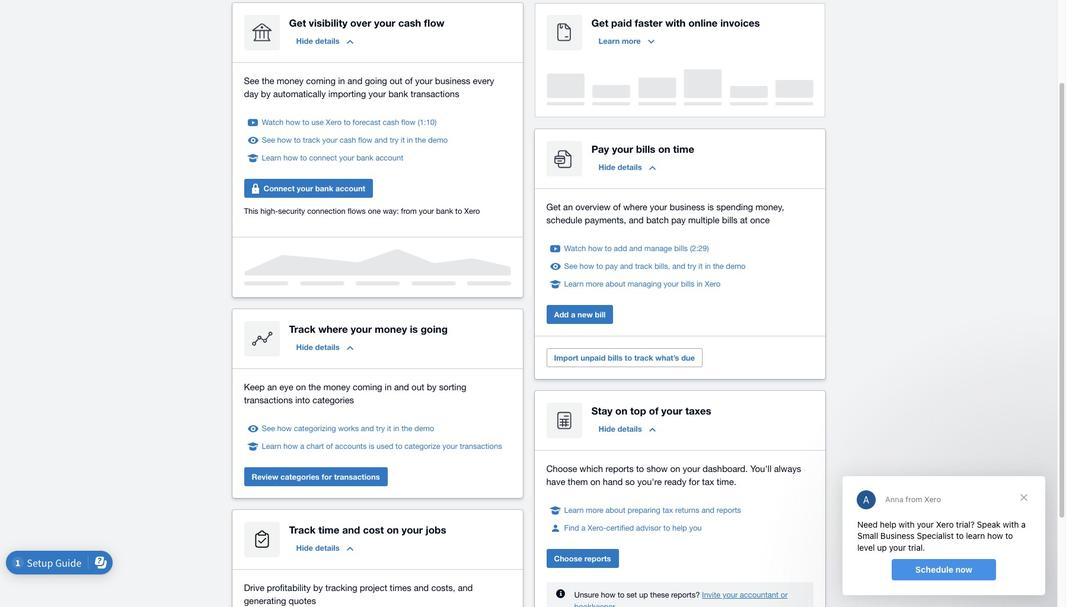 Task type: describe. For each thing, give the bounding box(es) containing it.
hide details for where
[[296, 343, 340, 352]]

see for see how to pay and track bills, and try it in the demo
[[564, 262, 577, 271]]

learn more about preparing tax returns and reports
[[564, 506, 741, 515]]

hide for visibility
[[296, 36, 313, 46]]

see how categorizing works and try it in the demo
[[262, 425, 434, 433]]

learn more about managing your bills in xero link
[[564, 279, 720, 291]]

for inside choose which reports to show on your dashboard. you'll always have them on hand so you're ready for tax time.
[[689, 477, 700, 487]]

categorize
[[405, 442, 440, 451]]

2 horizontal spatial money
[[375, 323, 407, 336]]

new
[[577, 310, 593, 320]]

connection
[[307, 207, 345, 216]]

you're
[[637, 477, 662, 487]]

1 horizontal spatial is
[[410, 323, 418, 336]]

by inside keep an eye on the money coming in and out by sorting transactions into categories
[[427, 382, 437, 392]]

choose for choose reports
[[554, 554, 582, 564]]

business inside get an overview of where your business is spending money, schedule payments, and batch pay multiple bills at once
[[670, 202, 705, 212]]

get for get paid faster with online invoices
[[591, 17, 608, 29]]

a for add
[[571, 310, 575, 320]]

choose for choose which reports to show on your dashboard. you'll always have them on hand so you're ready for tax time.
[[546, 464, 577, 474]]

reports inside button
[[584, 554, 611, 564]]

accountant
[[740, 591, 779, 600]]

0 horizontal spatial is
[[369, 442, 374, 451]]

get for get an overview of where your business is spending money, schedule payments, and batch pay multiple bills at once
[[546, 202, 561, 212]]

see how to pay and track bills, and try it in the demo
[[564, 262, 746, 271]]

pay inside get an overview of where your business is spending money, schedule payments, and batch pay multiple bills at once
[[671, 215, 686, 225]]

drive
[[244, 583, 264, 593]]

choose which reports to show on your dashboard. you'll always have them on hand so you're ready for tax time.
[[546, 464, 801, 487]]

drive profitability by tracking project times and costs, and generating quotes
[[244, 583, 473, 607]]

transactions inside keep an eye on the money coming in and out by sorting transactions into categories
[[244, 395, 293, 406]]

get for get visibility over your cash flow
[[289, 17, 306, 29]]

bills,
[[654, 262, 670, 271]]

into
[[295, 395, 310, 406]]

invoices icon image
[[546, 15, 582, 50]]

taxes
[[685, 405, 711, 417]]

ready
[[664, 477, 686, 487]]

track for track time and cost on your jobs
[[289, 524, 316, 537]]

and inside 'learn more about preparing tax returns and reports' link
[[701, 506, 714, 515]]

unsure how to set up these reports?
[[574, 591, 702, 600]]

forecast
[[353, 118, 381, 127]]

invite
[[702, 591, 720, 600]]

learn how to connect your bank account
[[262, 154, 403, 162]]

to up learn how to connect your bank account
[[294, 136, 301, 145]]

categorizing
[[294, 425, 336, 433]]

1 vertical spatial flow
[[401, 118, 415, 127]]

have
[[546, 477, 565, 487]]

try for cash
[[390, 136, 399, 145]]

find a xero-certified advisor to help you
[[564, 524, 702, 533]]

payments,
[[585, 215, 626, 225]]

1 horizontal spatial going
[[421, 323, 448, 336]]

to right from
[[455, 207, 462, 216]]

and left the cost
[[342, 524, 360, 537]]

see for see the money coming in and going out of your business every day by automatically importing your bank transactions
[[244, 76, 259, 86]]

out inside keep an eye on the money coming in and out by sorting transactions into categories
[[412, 382, 424, 392]]

projects icon image
[[244, 522, 280, 558]]

choose reports
[[554, 554, 611, 564]]

reports inside choose which reports to show on your dashboard. you'll always have them on hand so you're ready for tax time.
[[605, 464, 634, 474]]

0 horizontal spatial xero
[[326, 118, 342, 127]]

categories inside button
[[281, 473, 319, 482]]

your inside choose which reports to show on your dashboard. you'll always have them on hand so you're ready for tax time.
[[683, 464, 700, 474]]

review categories for transactions
[[252, 473, 380, 482]]

get paid faster with online invoices
[[591, 17, 760, 29]]

add
[[614, 244, 627, 253]]

hide details for time
[[296, 544, 340, 553]]

invite your accountant or bookkeeper
[[574, 591, 788, 608]]

bill
[[595, 310, 606, 320]]

hide for your
[[599, 162, 615, 172]]

how for add
[[588, 244, 603, 253]]

to right used
[[396, 442, 402, 451]]

bank down the see how to track your cash flow and try it in the demo link
[[356, 154, 373, 162]]

2 vertical spatial demo
[[414, 425, 434, 433]]

you'll
[[750, 464, 772, 474]]

top
[[630, 405, 646, 417]]

going inside see the money coming in and going out of your business every day by automatically importing your bank transactions
[[365, 76, 387, 86]]

bank inside button
[[315, 184, 333, 193]]

how for set
[[601, 591, 615, 600]]

and inside get an overview of where your business is spending money, schedule payments, and batch pay multiple bills at once
[[629, 215, 644, 225]]

watch for pay
[[564, 244, 586, 253]]

details for your
[[617, 162, 642, 172]]

chart
[[306, 442, 324, 451]]

reports?
[[671, 591, 700, 600]]

xero-
[[588, 524, 606, 533]]

of inside see the money coming in and going out of your business every day by automatically importing your bank transactions
[[405, 76, 413, 86]]

pay
[[591, 143, 609, 155]]

coming inside see the money coming in and going out of your business every day by automatically importing your bank transactions
[[306, 76, 336, 86]]

the inside see the money coming in and going out of your business every day by automatically importing your bank transactions
[[262, 76, 274, 86]]

preparing
[[628, 506, 660, 515]]

an for pay
[[563, 202, 573, 212]]

and right costs,
[[458, 583, 473, 593]]

more for learn more about managing your bills in xero
[[586, 280, 603, 289]]

show
[[646, 464, 668, 474]]

and down add
[[620, 262, 633, 271]]

and inside the see how to track your cash flow and try it in the demo link
[[375, 136, 388, 145]]

learn for learn how a chart of accounts is used to categorize your transactions
[[262, 442, 281, 451]]

online
[[688, 17, 718, 29]]

them
[[568, 477, 588, 487]]

or
[[781, 591, 788, 600]]

jobs
[[426, 524, 446, 537]]

returns
[[675, 506, 699, 515]]

demo for get visibility over your cash flow
[[428, 136, 448, 145]]

what's
[[655, 353, 679, 363]]

you
[[689, 524, 702, 533]]

see how to track your cash flow and try it in the demo link
[[262, 135, 448, 146]]

transactions inside see the money coming in and going out of your business every day by automatically importing your bank transactions
[[411, 89, 459, 99]]

0 horizontal spatial time
[[318, 524, 339, 537]]

transactions right categorize
[[460, 442, 502, 451]]

bank inside see the money coming in and going out of your business every day by automatically importing your bank transactions
[[388, 89, 408, 99]]

find a xero-certified advisor to help you link
[[564, 523, 702, 535]]

hide for on
[[599, 425, 615, 434]]

to left connect
[[300, 154, 307, 162]]

schedule
[[546, 215, 582, 225]]

watch how to add and manage bills (2:29) link
[[564, 243, 709, 255]]

hide details button for visibility
[[289, 31, 360, 50]]

day
[[244, 89, 258, 99]]

where inside get an overview of where your business is spending money, schedule payments, and batch pay multiple bills at once
[[623, 202, 647, 212]]

learn how a chart of accounts is used to categorize your transactions link
[[262, 441, 502, 453]]

see for see how to track your cash flow and try it in the demo
[[262, 136, 275, 145]]

manage
[[644, 244, 672, 253]]

(2:29)
[[690, 244, 709, 253]]

these
[[650, 591, 669, 600]]

by inside see the money coming in and going out of your business every day by automatically importing your bank transactions
[[261, 89, 271, 99]]

unsure
[[574, 591, 599, 600]]

details for where
[[315, 343, 340, 352]]

0 vertical spatial time
[[673, 143, 694, 155]]

0 horizontal spatial try
[[376, 425, 385, 433]]

this
[[244, 207, 258, 216]]

and inside keep an eye on the money coming in and out by sorting transactions into categories
[[394, 382, 409, 392]]

add
[[554, 310, 569, 320]]

track money icon image
[[244, 321, 280, 357]]

0 vertical spatial account
[[376, 154, 403, 162]]

once
[[750, 215, 770, 225]]

generating
[[244, 596, 286, 607]]

bank right from
[[436, 207, 453, 216]]

0 vertical spatial track
[[303, 136, 320, 145]]

learn how to connect your bank account link
[[262, 152, 403, 164]]

1 vertical spatial track
[[635, 262, 652, 271]]

get visibility over your cash flow
[[289, 17, 445, 29]]

hide details button for your
[[591, 158, 663, 177]]

details for time
[[315, 544, 340, 553]]

more for learn more
[[622, 36, 641, 46]]

track for track where your money is going
[[289, 323, 316, 336]]

bills right pay at top
[[636, 143, 655, 155]]

the down multiple
[[713, 262, 724, 271]]

visibility
[[309, 17, 347, 29]]

and right times
[[414, 583, 429, 593]]

track time and cost on your jobs
[[289, 524, 446, 537]]

learn more about managing your bills in xero
[[564, 280, 720, 289]]

more for learn more about preparing tax returns and reports
[[586, 506, 603, 515]]

connect your bank account button
[[244, 179, 373, 198]]

overview
[[575, 202, 611, 212]]

stay
[[591, 405, 613, 417]]

bills inside learn more about managing your bills in xero link
[[681, 280, 694, 289]]

hide details button for on
[[591, 420, 663, 439]]

money inside see the money coming in and going out of your business every day by automatically importing your bank transactions
[[277, 76, 304, 86]]

cost
[[363, 524, 384, 537]]

how for pay
[[580, 262, 594, 271]]

hand
[[603, 477, 623, 487]]

learn how a chart of accounts is used to categorize your transactions
[[262, 442, 502, 451]]

find
[[564, 524, 579, 533]]

times
[[390, 583, 411, 593]]

automatically
[[273, 89, 326, 99]]

at
[[740, 215, 748, 225]]



Task type: vqa. For each thing, say whether or not it's contained in the screenshot.
time to the bottom
yes



Task type: locate. For each thing, give the bounding box(es) containing it.
see up day
[[244, 76, 259, 86]]

time.
[[717, 477, 736, 487]]

advisor
[[636, 524, 661, 533]]

demo down at
[[726, 262, 746, 271]]

try
[[390, 136, 399, 145], [687, 262, 696, 271], [376, 425, 385, 433]]

for
[[322, 473, 332, 482], [689, 477, 700, 487]]

it for cash
[[401, 136, 405, 145]]

1 vertical spatial about
[[606, 506, 625, 515]]

hide right track money icon
[[296, 343, 313, 352]]

banking preview line graph image
[[244, 250, 511, 286]]

is inside get an overview of where your business is spending money, schedule payments, and batch pay multiple bills at once
[[707, 202, 714, 212]]

1 vertical spatial more
[[586, 280, 603, 289]]

multiple
[[688, 215, 720, 225]]

get inside get an overview of where your business is spending money, schedule payments, and batch pay multiple bills at once
[[546, 202, 561, 212]]

cash right "over" at the top left of the page
[[398, 17, 421, 29]]

high-
[[260, 207, 278, 216]]

1 horizontal spatial tax
[[702, 477, 714, 487]]

1 vertical spatial cash
[[383, 118, 399, 127]]

on
[[658, 143, 670, 155], [296, 382, 306, 392], [615, 405, 627, 417], [670, 464, 680, 474], [590, 477, 600, 487], [387, 524, 399, 537]]

how inside learn how to connect your bank account link
[[283, 154, 298, 162]]

and right returns
[[701, 506, 714, 515]]

(1:10)
[[418, 118, 437, 127]]

hide for where
[[296, 343, 313, 352]]

see up connect
[[262, 136, 275, 145]]

1 vertical spatial is
[[410, 323, 418, 336]]

how for track
[[277, 136, 292, 145]]

get an overview of where your business is spending money, schedule payments, and batch pay multiple bills at once
[[546, 202, 784, 225]]

learn for learn more about preparing tax returns and reports
[[564, 506, 584, 515]]

categories down chart
[[281, 473, 319, 482]]

demo
[[428, 136, 448, 145], [726, 262, 746, 271], [414, 425, 434, 433]]

0 vertical spatial categories
[[312, 395, 354, 406]]

0 vertical spatial coming
[[306, 76, 336, 86]]

0 vertical spatial is
[[707, 202, 714, 212]]

categories right into
[[312, 395, 354, 406]]

categories
[[312, 395, 354, 406], [281, 473, 319, 482]]

2 vertical spatial flow
[[358, 136, 372, 145]]

learn inside learn more about managing your bills in xero link
[[564, 280, 584, 289]]

sorting
[[439, 382, 466, 392]]

help
[[672, 524, 687, 533]]

how inside the see how to track your cash flow and try it in the demo link
[[277, 136, 292, 145]]

bills down spending
[[722, 215, 738, 225]]

account
[[376, 154, 403, 162], [335, 184, 365, 193]]

2 about from the top
[[606, 506, 625, 515]]

taxes icon image
[[546, 403, 582, 439]]

0 vertical spatial a
[[571, 310, 575, 320]]

2 horizontal spatial by
[[427, 382, 437, 392]]

the up categorize
[[401, 425, 412, 433]]

account inside button
[[335, 184, 365, 193]]

details for visibility
[[315, 36, 340, 46]]

1 track from the top
[[289, 323, 316, 336]]

0 vertical spatial tax
[[702, 477, 714, 487]]

1 horizontal spatial get
[[546, 202, 561, 212]]

how up new
[[580, 262, 594, 271]]

choose up have
[[546, 464, 577, 474]]

to up the see how to track your cash flow and try it in the demo
[[344, 118, 351, 127]]

of
[[405, 76, 413, 86], [613, 202, 621, 212], [649, 405, 658, 417], [326, 442, 333, 451]]

bank
[[388, 89, 408, 99], [356, 154, 373, 162], [315, 184, 333, 193], [436, 207, 453, 216]]

business left every
[[435, 76, 470, 86]]

how inside learn how a chart of accounts is used to categorize your transactions link
[[283, 442, 298, 451]]

about for managing
[[606, 280, 625, 289]]

this high-security connection flows one way: from your bank to xero
[[244, 207, 480, 216]]

coming
[[306, 76, 336, 86], [353, 382, 382, 392]]

and inside see how categorizing works and try it in the demo link
[[361, 425, 374, 433]]

how
[[286, 118, 300, 127], [277, 136, 292, 145], [283, 154, 298, 162], [588, 244, 603, 253], [580, 262, 594, 271], [277, 425, 292, 433], [283, 442, 298, 451], [601, 591, 615, 600]]

track
[[303, 136, 320, 145], [635, 262, 652, 271], [634, 353, 653, 363]]

and inside watch how to add and manage bills (2:29) link
[[629, 244, 642, 253]]

faster
[[635, 17, 663, 29]]

to left add
[[605, 244, 612, 253]]

0 vertical spatial reports
[[605, 464, 634, 474]]

pay
[[671, 215, 686, 225], [605, 262, 618, 271]]

1 vertical spatial track
[[289, 524, 316, 537]]

an up schedule
[[563, 202, 573, 212]]

a for find
[[581, 524, 585, 533]]

hide down the stay at right bottom
[[599, 425, 615, 434]]

how inside watch how to use xero to forecast cash flow (1:10) link
[[286, 118, 300, 127]]

more down paid at top right
[[622, 36, 641, 46]]

learn inside learn how a chart of accounts is used to categorize your transactions link
[[262, 442, 281, 451]]

0 horizontal spatial tax
[[663, 506, 673, 515]]

learn down paid at top right
[[599, 36, 620, 46]]

1 vertical spatial a
[[300, 442, 304, 451]]

demo up categorize
[[414, 425, 434, 433]]

how inside see how categorizing works and try it in the demo link
[[277, 425, 292, 433]]

0 vertical spatial money
[[277, 76, 304, 86]]

hide details for visibility
[[296, 36, 340, 46]]

0 horizontal spatial by
[[261, 89, 271, 99]]

0 vertical spatial going
[[365, 76, 387, 86]]

import unpaid bills to track what's due
[[554, 353, 695, 363]]

learn more button
[[591, 31, 662, 50]]

invite your accountant or bookkeeper link
[[574, 591, 788, 608]]

0 vertical spatial it
[[401, 136, 405, 145]]

get left paid at top right
[[591, 17, 608, 29]]

1 horizontal spatial out
[[412, 382, 424, 392]]

and down the forecast
[[375, 136, 388, 145]]

1 vertical spatial money
[[375, 323, 407, 336]]

watch down schedule
[[564, 244, 586, 253]]

cash inside the see how to track your cash flow and try it in the demo link
[[340, 136, 356, 145]]

bills
[[636, 143, 655, 155], [722, 215, 738, 225], [674, 244, 688, 253], [681, 280, 694, 289], [608, 353, 623, 363]]

how up bookkeeper
[[601, 591, 615, 600]]

0 vertical spatial flow
[[424, 17, 445, 29]]

review
[[252, 473, 278, 482]]

0 vertical spatial choose
[[546, 464, 577, 474]]

bills inside get an overview of where your business is spending money, schedule payments, and batch pay multiple bills at once
[[722, 215, 738, 225]]

hide down pay at top
[[599, 162, 615, 172]]

0 vertical spatial out
[[390, 76, 402, 86]]

2 vertical spatial cash
[[340, 136, 356, 145]]

try down (2:29)
[[687, 262, 696, 271]]

2 horizontal spatial try
[[687, 262, 696, 271]]

it
[[401, 136, 405, 145], [698, 262, 703, 271], [387, 425, 391, 433]]

to inside choose which reports to show on your dashboard. you'll always have them on hand so you're ready for tax time.
[[636, 464, 644, 474]]

track where your money is going
[[289, 323, 448, 336]]

bank right importing
[[388, 89, 408, 99]]

cash
[[398, 17, 421, 29], [383, 118, 399, 127], [340, 136, 356, 145]]

hide details up tracking
[[296, 544, 340, 553]]

0 horizontal spatial a
[[300, 442, 304, 451]]

hide up the profitability
[[296, 544, 313, 553]]

hide details button
[[289, 31, 360, 50], [591, 158, 663, 177], [289, 338, 360, 357], [591, 420, 663, 439], [289, 539, 360, 558]]

1 horizontal spatial money
[[323, 382, 350, 392]]

how for use
[[286, 118, 300, 127]]

0 horizontal spatial out
[[390, 76, 402, 86]]

1 horizontal spatial by
[[313, 583, 323, 593]]

set
[[627, 591, 637, 600]]

to
[[302, 118, 309, 127], [344, 118, 351, 127], [294, 136, 301, 145], [300, 154, 307, 162], [455, 207, 462, 216], [605, 244, 612, 253], [596, 262, 603, 271], [625, 353, 632, 363], [396, 442, 402, 451], [636, 464, 644, 474], [663, 524, 670, 533], [618, 591, 624, 600]]

your inside invite your accountant or bookkeeper
[[723, 591, 738, 600]]

how left use
[[286, 118, 300, 127]]

bookkeeper
[[574, 603, 615, 608]]

demo down (1:10)
[[428, 136, 448, 145]]

hide details for your
[[599, 162, 642, 172]]

managing
[[628, 280, 662, 289]]

1 vertical spatial an
[[267, 382, 277, 392]]

hide down visibility
[[296, 36, 313, 46]]

learn
[[599, 36, 620, 46], [262, 154, 281, 162], [564, 280, 584, 289], [262, 442, 281, 451], [564, 506, 584, 515]]

import
[[554, 353, 578, 363]]

one
[[368, 207, 381, 216]]

track down use
[[303, 136, 320, 145]]

learn for learn how to connect your bank account
[[262, 154, 281, 162]]

how left connect
[[283, 154, 298, 162]]

by inside drive profitability by tracking project times and costs, and generating quotes
[[313, 583, 323, 593]]

bills down see how to pay and track bills, and try it in the demo link
[[681, 280, 694, 289]]

demo for pay your bills on time
[[726, 262, 746, 271]]

is
[[707, 202, 714, 212], [410, 323, 418, 336], [369, 442, 374, 451]]

add a new bill
[[554, 310, 606, 320]]

0 horizontal spatial money
[[277, 76, 304, 86]]

track
[[289, 323, 316, 336], [289, 524, 316, 537]]

hide details button down visibility
[[289, 31, 360, 50]]

watch down the 'automatically'
[[262, 118, 284, 127]]

choose inside button
[[554, 554, 582, 564]]

pay down add
[[605, 262, 618, 271]]

0 vertical spatial demo
[[428, 136, 448, 145]]

transactions up (1:10)
[[411, 89, 459, 99]]

for inside button
[[322, 473, 332, 482]]

out inside see the money coming in and going out of your business every day by automatically importing your bank transactions
[[390, 76, 402, 86]]

dialog
[[842, 476, 1045, 596]]

in inside keep an eye on the money coming in and out by sorting transactions into categories
[[385, 382, 392, 392]]

dashboard.
[[703, 464, 748, 474]]

and right add
[[629, 244, 642, 253]]

keep an eye on the money coming in and out by sorting transactions into categories
[[244, 382, 466, 406]]

learn more about preparing tax returns and reports link
[[564, 505, 741, 517]]

hide details button up tracking
[[289, 539, 360, 558]]

see the money coming in and going out of your business every day by automatically importing your bank transactions
[[244, 76, 494, 99]]

by up quotes
[[313, 583, 323, 593]]

0 vertical spatial xero
[[326, 118, 342, 127]]

hide details button down pay your bills on time
[[591, 158, 663, 177]]

coming inside keep an eye on the money coming in and out by sorting transactions into categories
[[353, 382, 382, 392]]

to right "unpaid" in the right bottom of the page
[[625, 353, 632, 363]]

see for see how categorizing works and try it in the demo
[[262, 425, 275, 433]]

2 horizontal spatial xero
[[705, 280, 720, 289]]

on inside keep an eye on the money coming in and out by sorting transactions into categories
[[296, 382, 306, 392]]

hide details button down top
[[591, 420, 663, 439]]

1 vertical spatial choose
[[554, 554, 582, 564]]

in inside see the money coming in and going out of your business every day by automatically importing your bank transactions
[[338, 76, 345, 86]]

every
[[473, 76, 494, 86]]

learn more
[[599, 36, 641, 46]]

a right add
[[571, 310, 575, 320]]

the up the 'automatically'
[[262, 76, 274, 86]]

an inside keep an eye on the money coming in and out by sorting transactions into categories
[[267, 382, 277, 392]]

import unpaid bills to track what's due button
[[546, 349, 703, 368]]

more up bill
[[586, 280, 603, 289]]

a left chart
[[300, 442, 304, 451]]

to left use
[[302, 118, 309, 127]]

tax inside choose which reports to show on your dashboard. you'll always have them on hand so you're ready for tax time.
[[702, 477, 714, 487]]

0 horizontal spatial it
[[387, 425, 391, 433]]

0 vertical spatial pay
[[671, 215, 686, 225]]

details down pay your bills on time
[[617, 162, 642, 172]]

1 horizontal spatial business
[[670, 202, 705, 212]]

hide for time
[[296, 544, 313, 553]]

hide details down track where your money is going
[[296, 343, 340, 352]]

hide details button down track where your money is going
[[289, 338, 360, 357]]

1 vertical spatial try
[[687, 262, 696, 271]]

see inside see the money coming in and going out of your business every day by automatically importing your bank transactions
[[244, 76, 259, 86]]

0 vertical spatial more
[[622, 36, 641, 46]]

by left sorting
[[427, 382, 437, 392]]

invoices preview bar graph image
[[546, 69, 813, 106]]

invoices
[[720, 17, 760, 29]]

2 horizontal spatial flow
[[424, 17, 445, 29]]

details down track where your money is going
[[315, 343, 340, 352]]

transactions inside button
[[334, 473, 380, 482]]

about for preparing
[[606, 506, 625, 515]]

it down watch how to use xero to forecast cash flow (1:10) link
[[401, 136, 405, 145]]

to left help at the right bottom of page
[[663, 524, 670, 533]]

the inside keep an eye on the money coming in and out by sorting transactions into categories
[[308, 382, 321, 392]]

an
[[563, 202, 573, 212], [267, 382, 277, 392]]

2 track from the top
[[289, 524, 316, 537]]

out
[[390, 76, 402, 86], [412, 382, 424, 392]]

details down visibility
[[315, 36, 340, 46]]

1 horizontal spatial xero
[[464, 207, 480, 216]]

to down watch how to add and manage bills (2:29) link
[[596, 262, 603, 271]]

track right track money icon
[[289, 323, 316, 336]]

0 vertical spatial cash
[[398, 17, 421, 29]]

1 horizontal spatial it
[[401, 136, 405, 145]]

transactions down keep
[[244, 395, 293, 406]]

0 vertical spatial by
[[261, 89, 271, 99]]

business inside see the money coming in and going out of your business every day by automatically importing your bank transactions
[[435, 76, 470, 86]]

and inside see the money coming in and going out of your business every day by automatically importing your bank transactions
[[347, 76, 362, 86]]

0 horizontal spatial for
[[322, 473, 332, 482]]

so
[[625, 477, 635, 487]]

0 horizontal spatial where
[[318, 323, 348, 336]]

project
[[360, 583, 387, 593]]

tracking
[[325, 583, 357, 593]]

1 horizontal spatial a
[[571, 310, 575, 320]]

profitability
[[267, 583, 311, 593]]

choose inside choose which reports to show on your dashboard. you'll always have them on hand so you're ready for tax time.
[[546, 464, 577, 474]]

security
[[278, 207, 305, 216]]

1 vertical spatial time
[[318, 524, 339, 537]]

about inside 'learn more about preparing tax returns and reports' link
[[606, 506, 625, 515]]

learn up find
[[564, 506, 584, 515]]

learn inside learn how to connect your bank account link
[[262, 154, 281, 162]]

how for chart
[[283, 442, 298, 451]]

coming up the 'automatically'
[[306, 76, 336, 86]]

about inside learn more about managing your bills in xero link
[[606, 280, 625, 289]]

an inside get an overview of where your business is spending money, schedule payments, and batch pay multiple bills at once
[[563, 202, 573, 212]]

going
[[365, 76, 387, 86], [421, 323, 448, 336]]

coming up the works
[[353, 382, 382, 392]]

keep
[[244, 382, 265, 392]]

by right day
[[261, 89, 271, 99]]

it for time
[[698, 262, 703, 271]]

categories inside keep an eye on the money coming in and out by sorting transactions into categories
[[312, 395, 354, 406]]

more inside button
[[622, 36, 641, 46]]

cash inside watch how to use xero to forecast cash flow (1:10) link
[[383, 118, 399, 127]]

watch for get
[[262, 118, 284, 127]]

2 vertical spatial is
[[369, 442, 374, 451]]

1 horizontal spatial watch
[[564, 244, 586, 253]]

with
[[665, 17, 686, 29]]

try for time
[[687, 262, 696, 271]]

choose down find
[[554, 554, 582, 564]]

1 about from the top
[[606, 280, 625, 289]]

try down watch how to use xero to forecast cash flow (1:10) link
[[390, 136, 399, 145]]

an for track
[[267, 382, 277, 392]]

0 horizontal spatial business
[[435, 76, 470, 86]]

0 horizontal spatial watch
[[262, 118, 284, 127]]

1 vertical spatial demo
[[726, 262, 746, 271]]

how left add
[[588, 244, 603, 253]]

how for connect
[[283, 154, 298, 162]]

and up importing
[[347, 76, 362, 86]]

2 vertical spatial track
[[634, 353, 653, 363]]

learn up connect
[[262, 154, 281, 162]]

hide details button for where
[[289, 338, 360, 357]]

banking icon image
[[244, 15, 280, 50]]

1 vertical spatial reports
[[717, 506, 741, 515]]

how inside see how to pay and track bills, and try it in the demo link
[[580, 262, 594, 271]]

track left what's
[[634, 353, 653, 363]]

2 vertical spatial more
[[586, 506, 603, 515]]

details for on
[[617, 425, 642, 434]]

track inside button
[[634, 353, 653, 363]]

0 vertical spatial where
[[623, 202, 647, 212]]

0 horizontal spatial pay
[[605, 262, 618, 271]]

1 vertical spatial account
[[335, 184, 365, 193]]

get left visibility
[[289, 17, 306, 29]]

1 horizontal spatial an
[[563, 202, 573, 212]]

2 vertical spatial by
[[313, 583, 323, 593]]

watch how to add and manage bills (2:29)
[[564, 244, 709, 253]]

more up xero-
[[586, 506, 603, 515]]

1 horizontal spatial try
[[390, 136, 399, 145]]

1 horizontal spatial where
[[623, 202, 647, 212]]

reports
[[605, 464, 634, 474], [717, 506, 741, 515], [584, 554, 611, 564]]

1 vertical spatial tax
[[663, 506, 673, 515]]

of inside get an overview of where your business is spending money, schedule payments, and batch pay multiple bills at once
[[613, 202, 621, 212]]

learn inside 'learn more about preparing tax returns and reports' link
[[564, 506, 584, 515]]

an left eye
[[267, 382, 277, 392]]

spending
[[716, 202, 753, 212]]

1 horizontal spatial pay
[[671, 215, 686, 225]]

1 vertical spatial pay
[[605, 262, 618, 271]]

0 horizontal spatial account
[[335, 184, 365, 193]]

bills right "unpaid" in the right bottom of the page
[[608, 353, 623, 363]]

about left the managing
[[606, 280, 625, 289]]

add a new bill button
[[546, 305, 613, 324]]

bills inside import unpaid bills to track what's due button
[[608, 353, 623, 363]]

and left sorting
[[394, 382, 409, 392]]

bills left (2:29)
[[674, 244, 688, 253]]

1 vertical spatial where
[[318, 323, 348, 336]]

your inside button
[[297, 184, 313, 193]]

to inside button
[[625, 353, 632, 363]]

cash down watch how to use xero to forecast cash flow (1:10) link
[[340, 136, 356, 145]]

details up tracking
[[315, 544, 340, 553]]

0 vertical spatial an
[[563, 202, 573, 212]]

2 vertical spatial a
[[581, 524, 585, 533]]

0 horizontal spatial flow
[[358, 136, 372, 145]]

unpaid
[[581, 353, 606, 363]]

bank up the connection
[[315, 184, 333, 193]]

how for works
[[277, 425, 292, 433]]

1 horizontal spatial for
[[689, 477, 700, 487]]

money inside keep an eye on the money coming in and out by sorting transactions into categories
[[323, 382, 350, 392]]

to left set
[[618, 591, 624, 600]]

your inside get an overview of where your business is spending money, schedule payments, and batch pay multiple bills at once
[[650, 202, 667, 212]]

learn up add a new bill button
[[564, 280, 584, 289]]

it up used
[[387, 425, 391, 433]]

1 horizontal spatial account
[[376, 154, 403, 162]]

0 vertical spatial try
[[390, 136, 399, 145]]

get
[[289, 17, 306, 29], [591, 17, 608, 29], [546, 202, 561, 212]]

2 horizontal spatial a
[[581, 524, 585, 533]]

how up connect
[[277, 136, 292, 145]]

and right bills,
[[672, 262, 685, 271]]

1 vertical spatial business
[[670, 202, 705, 212]]

xero
[[326, 118, 342, 127], [464, 207, 480, 216], [705, 280, 720, 289]]

0 horizontal spatial coming
[[306, 76, 336, 86]]

tax left returns
[[663, 506, 673, 515]]

hide details
[[296, 36, 340, 46], [599, 162, 642, 172], [296, 343, 340, 352], [599, 425, 642, 434], [296, 544, 340, 553]]

it down (2:29)
[[698, 262, 703, 271]]

2 vertical spatial try
[[376, 425, 385, 433]]

hide details button for time
[[289, 539, 360, 558]]

reports down xero-
[[584, 554, 611, 564]]

the up into
[[308, 382, 321, 392]]

2 vertical spatial reports
[[584, 554, 611, 564]]

a inside button
[[571, 310, 575, 320]]

way:
[[383, 207, 399, 216]]

connect your bank account
[[264, 184, 365, 193]]

1 vertical spatial out
[[412, 382, 424, 392]]

account up flows
[[335, 184, 365, 193]]

the down (1:10)
[[415, 136, 426, 145]]

how inside watch how to add and manage bills (2:29) link
[[588, 244, 603, 253]]

0 vertical spatial watch
[[262, 118, 284, 127]]

bills inside watch how to add and manage bills (2:29) link
[[674, 244, 688, 253]]

learn for learn more about managing your bills in xero
[[564, 280, 584, 289]]

2 horizontal spatial is
[[707, 202, 714, 212]]

eye
[[279, 382, 293, 392]]

0 horizontal spatial get
[[289, 17, 306, 29]]

which
[[580, 464, 603, 474]]

1 vertical spatial by
[[427, 382, 437, 392]]

2 vertical spatial money
[[323, 382, 350, 392]]

from
[[401, 207, 417, 216]]

2 vertical spatial xero
[[705, 280, 720, 289]]

2 vertical spatial it
[[387, 425, 391, 433]]

account down the see how to track your cash flow and try it in the demo link
[[376, 154, 403, 162]]

hide details down top
[[599, 425, 642, 434]]

hide details for on
[[599, 425, 642, 434]]

bills icon image
[[546, 141, 582, 177]]

0 horizontal spatial going
[[365, 76, 387, 86]]

tax left time.
[[702, 477, 714, 487]]

choose reports button
[[546, 550, 619, 569]]

money
[[277, 76, 304, 86], [375, 323, 407, 336], [323, 382, 350, 392]]

stay on top of your taxes
[[591, 405, 711, 417]]

learn for learn more
[[599, 36, 620, 46]]

learn inside learn more button
[[599, 36, 620, 46]]

flows
[[348, 207, 366, 216]]



